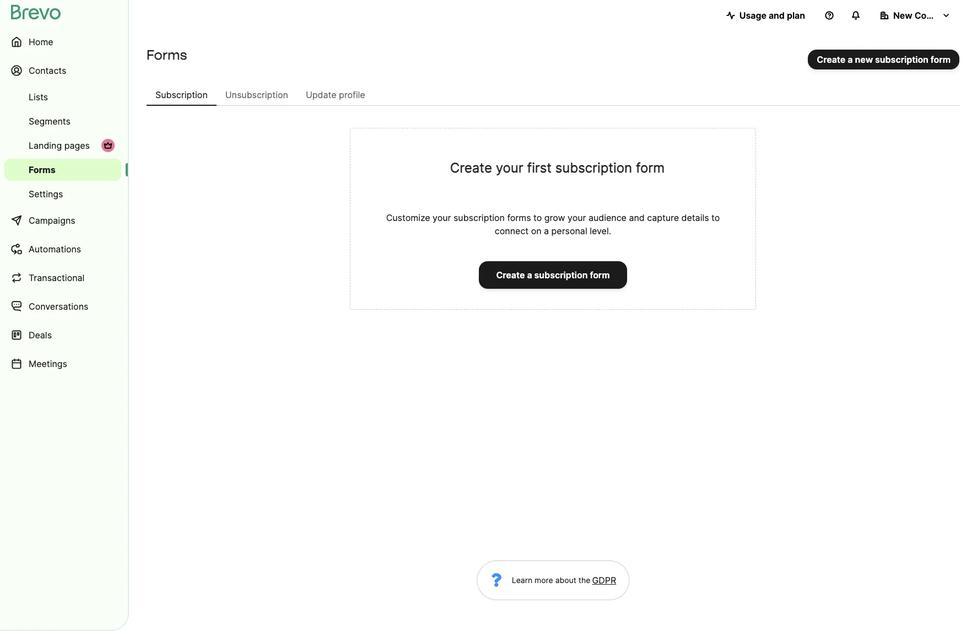 Task type: vqa. For each thing, say whether or not it's contained in the screenshot.
right videocam
no



Task type: locate. For each thing, give the bounding box(es) containing it.
settings link
[[4, 183, 121, 205]]

create a subscription form link
[[479, 261, 627, 289]]

and
[[769, 10, 785, 21], [629, 212, 645, 223]]

form for create a new subscription form
[[931, 54, 951, 65]]

deals link
[[4, 322, 121, 348]]

1 vertical spatial and
[[629, 212, 645, 223]]

1 horizontal spatial to
[[712, 212, 720, 223]]

unsubscription link
[[217, 84, 297, 106]]

2 vertical spatial create
[[496, 270, 525, 281]]

subscription
[[876, 54, 929, 65], [556, 160, 632, 176], [454, 212, 505, 223], [535, 270, 588, 281]]

about
[[556, 576, 577, 585]]

forms
[[507, 212, 531, 223]]

to up on
[[534, 212, 542, 223]]

1 horizontal spatial form
[[636, 160, 665, 176]]

subscription link
[[147, 84, 217, 106]]

your
[[496, 160, 524, 176], [433, 212, 451, 223], [568, 212, 586, 223]]

2 vertical spatial form
[[590, 270, 610, 281]]

left___rvooi image
[[104, 141, 112, 150]]

segments
[[29, 116, 71, 127]]

0 vertical spatial a
[[848, 54, 853, 65]]

segments link
[[4, 110, 121, 132]]

a inside "customize your subscription forms to grow your audience and capture details to connect on a personal level."
[[544, 225, 549, 237]]

0 horizontal spatial a
[[527, 270, 532, 281]]

and left 'plan'
[[769, 10, 785, 21]]

capture
[[647, 212, 679, 223]]

a left new on the top right of the page
[[848, 54, 853, 65]]

usage and plan button
[[718, 4, 814, 26]]

0 horizontal spatial forms
[[29, 164, 56, 175]]

1 vertical spatial forms
[[29, 164, 56, 175]]

subscription up audience
[[556, 160, 632, 176]]

connect
[[495, 225, 529, 237]]

form inside create a new subscription form link
[[931, 54, 951, 65]]

form down "company"
[[931, 54, 951, 65]]

2 horizontal spatial form
[[931, 54, 951, 65]]

and left the capture
[[629, 212, 645, 223]]

a right on
[[544, 225, 549, 237]]

1 vertical spatial form
[[636, 160, 665, 176]]

personal
[[552, 225, 588, 237]]

forms up subscription
[[147, 47, 187, 63]]

2 horizontal spatial create
[[817, 54, 846, 65]]

on
[[531, 225, 542, 237]]

to
[[534, 212, 542, 223], [712, 212, 720, 223]]

create for create a subscription form
[[496, 270, 525, 281]]

1 horizontal spatial your
[[496, 160, 524, 176]]

0 vertical spatial form
[[931, 54, 951, 65]]

create
[[817, 54, 846, 65], [450, 160, 492, 176], [496, 270, 525, 281]]

meetings link
[[4, 351, 121, 377]]

1 vertical spatial create
[[450, 160, 492, 176]]

2 to from the left
[[712, 212, 720, 223]]

1 horizontal spatial a
[[544, 225, 549, 237]]

a down on
[[527, 270, 532, 281]]

lists link
[[4, 86, 121, 108]]

your right customize
[[433, 212, 451, 223]]

form
[[931, 54, 951, 65], [636, 160, 665, 176], [590, 270, 610, 281]]

the
[[579, 576, 591, 585]]

subscription
[[155, 89, 208, 100]]

0 vertical spatial and
[[769, 10, 785, 21]]

a
[[848, 54, 853, 65], [544, 225, 549, 237], [527, 270, 532, 281]]

subscription up connect
[[454, 212, 505, 223]]

2 vertical spatial a
[[527, 270, 532, 281]]

0 horizontal spatial create
[[450, 160, 492, 176]]

to right details
[[712, 212, 720, 223]]

profile
[[339, 89, 365, 100]]

customize
[[386, 212, 430, 223]]

conversations
[[29, 301, 88, 312]]

1 horizontal spatial and
[[769, 10, 785, 21]]

0 horizontal spatial to
[[534, 212, 542, 223]]

0 horizontal spatial and
[[629, 212, 645, 223]]

forms
[[147, 47, 187, 63], [29, 164, 56, 175]]

landing pages link
[[4, 135, 121, 157]]

1 vertical spatial a
[[544, 225, 549, 237]]

campaigns link
[[4, 207, 121, 234]]

your left first
[[496, 160, 524, 176]]

1 horizontal spatial forms
[[147, 47, 187, 63]]

update
[[306, 89, 337, 100]]

form down 'level.'
[[590, 270, 610, 281]]

0 vertical spatial create
[[817, 54, 846, 65]]

2 horizontal spatial a
[[848, 54, 853, 65]]

1 horizontal spatial create
[[496, 270, 525, 281]]

0 horizontal spatial form
[[590, 270, 610, 281]]

landing
[[29, 140, 62, 151]]

learn
[[512, 576, 533, 585]]

home link
[[4, 29, 121, 55]]

deals
[[29, 330, 52, 341]]

your up personal
[[568, 212, 586, 223]]

forms down landing
[[29, 164, 56, 175]]

form up the capture
[[636, 160, 665, 176]]

update profile
[[306, 89, 365, 100]]

0 horizontal spatial your
[[433, 212, 451, 223]]



Task type: describe. For each thing, give the bounding box(es) containing it.
learn more about the gdpr
[[512, 575, 617, 586]]

a for new
[[848, 54, 853, 65]]

contacts
[[29, 65, 66, 76]]

1 to from the left
[[534, 212, 542, 223]]

meetings
[[29, 358, 67, 369]]

create a new subscription form
[[817, 54, 951, 65]]

landing pages
[[29, 140, 90, 151]]

transactional link
[[4, 265, 121, 291]]

and inside button
[[769, 10, 785, 21]]

conversations link
[[4, 293, 121, 320]]

customize your subscription forms to grow your audience and capture details to connect on a personal level.
[[386, 212, 720, 237]]

usage and plan
[[740, 10, 806, 21]]

details
[[682, 212, 709, 223]]

first
[[527, 160, 552, 176]]

subscription down personal
[[535, 270, 588, 281]]

a for subscription
[[527, 270, 532, 281]]

form inside the 'create a subscription form' link
[[590, 270, 610, 281]]

create a new subscription form link
[[808, 50, 960, 69]]

campaigns
[[29, 215, 75, 226]]

form for create your first subscription form
[[636, 160, 665, 176]]

forms link
[[4, 159, 121, 181]]

settings
[[29, 189, 63, 200]]

company
[[915, 10, 956, 21]]

automations link
[[4, 236, 121, 262]]

gdpr
[[592, 575, 617, 586]]

and inside "customize your subscription forms to grow your audience and capture details to connect on a personal level."
[[629, 212, 645, 223]]

plan
[[787, 10, 806, 21]]

new company
[[894, 10, 956, 21]]

your for customize
[[433, 212, 451, 223]]

gdpr link
[[591, 574, 617, 587]]

automations
[[29, 244, 81, 255]]

more
[[535, 576, 553, 585]]

level.
[[590, 225, 612, 237]]

lists
[[29, 92, 48, 103]]

subscription right new on the top right of the page
[[876, 54, 929, 65]]

contacts link
[[4, 57, 121, 84]]

transactional
[[29, 272, 85, 283]]

2 horizontal spatial your
[[568, 212, 586, 223]]

unsubscription
[[225, 89, 288, 100]]

grow
[[545, 212, 565, 223]]

subscription inside "customize your subscription forms to grow your audience and capture details to connect on a personal level."
[[454, 212, 505, 223]]

pages
[[64, 140, 90, 151]]

create for create your first subscription form
[[450, 160, 492, 176]]

create your first subscription form
[[450, 160, 665, 176]]

new
[[855, 54, 873, 65]]

your for create
[[496, 160, 524, 176]]

0 vertical spatial forms
[[147, 47, 187, 63]]

update profile link
[[297, 84, 374, 106]]

create for create a new subscription form
[[817, 54, 846, 65]]

usage
[[740, 10, 767, 21]]

home
[[29, 36, 53, 47]]

audience
[[589, 212, 627, 223]]

new
[[894, 10, 913, 21]]

new company button
[[872, 4, 960, 26]]

create a subscription form
[[496, 270, 610, 281]]



